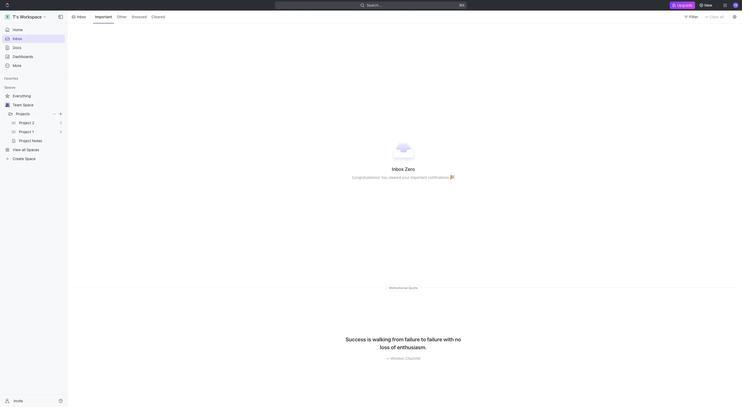 Task type: vqa. For each thing, say whether or not it's contained in the screenshot.
left  icon
no



Task type: describe. For each thing, give the bounding box(es) containing it.
⌘k
[[459, 3, 465, 7]]

inbox inside sidebar navigation
[[13, 36, 22, 41]]

you
[[381, 175, 388, 180]]

quote
[[409, 286, 418, 290]]

view all spaces link
[[2, 146, 64, 154]]

other button
[[115, 13, 129, 21]]

project for project notes
[[19, 139, 31, 143]]

t's workspace, , element
[[5, 14, 10, 20]]

create space
[[13, 156, 36, 161]]

new
[[705, 3, 712, 7]]

to
[[421, 336, 426, 342]]

clear
[[710, 15, 719, 19]]

projects link
[[16, 110, 50, 118]]

project notes link
[[19, 137, 64, 145]]

favorites
[[4, 77, 18, 80]]

winston
[[391, 356, 404, 361]]

tab list containing important
[[92, 9, 168, 24]]

3 for 2
[[60, 121, 62, 125]]

create
[[13, 156, 24, 161]]

team
[[13, 103, 22, 107]]

success is walking from failure to failure with no loss of enthusiasm.
[[346, 336, 461, 350]]

t
[[6, 15, 8, 19]]

project for project 2
[[19, 121, 31, 125]]

— winston churchill
[[386, 356, 420, 361]]

inbox link
[[2, 35, 65, 43]]

team space
[[13, 103, 33, 107]]

important button
[[93, 13, 114, 21]]

loss
[[380, 344, 390, 350]]

workspace
[[20, 15, 42, 19]]

🎉
[[450, 175, 455, 180]]

project 1
[[19, 130, 34, 134]]

important
[[411, 175, 427, 180]]

notes
[[32, 139, 42, 143]]

projects
[[16, 112, 30, 116]]

favorites button
[[2, 75, 20, 82]]

important
[[95, 15, 112, 19]]

2 vertical spatial inbox
[[392, 166, 404, 172]]

enthusiasm.
[[397, 344, 427, 350]]

project 2
[[19, 121, 34, 125]]

congratulations! you cleared your important notifications 🎉
[[352, 175, 455, 180]]

team space link
[[13, 101, 64, 109]]

home
[[13, 27, 23, 32]]

tb
[[734, 4, 738, 7]]

notifications
[[428, 175, 449, 180]]

everything link
[[2, 92, 64, 100]]

motivational quote
[[389, 286, 418, 290]]

inbox zero
[[392, 166, 415, 172]]

3 for 1
[[60, 130, 62, 134]]

with
[[444, 336, 454, 342]]

zero
[[405, 166, 415, 172]]

congratulations!
[[352, 175, 380, 180]]

all for view
[[22, 147, 26, 152]]

create space link
[[2, 155, 64, 163]]

docs
[[13, 45, 21, 50]]

other
[[117, 15, 127, 19]]

filter
[[689, 15, 698, 19]]

motivational
[[389, 286, 408, 290]]

space for create space
[[25, 156, 36, 161]]

1 horizontal spatial spaces
[[27, 147, 39, 152]]



Task type: locate. For each thing, give the bounding box(es) containing it.
0 vertical spatial all
[[720, 15, 724, 19]]

2 3 from the top
[[60, 130, 62, 134]]

2 project from the top
[[19, 130, 31, 134]]

dashboards link
[[2, 53, 65, 61]]

upgrade link
[[670, 2, 695, 9]]

1 vertical spatial 3
[[60, 130, 62, 134]]

clear all
[[710, 15, 724, 19]]

0 vertical spatial project
[[19, 121, 31, 125]]

cleared
[[389, 175, 401, 180]]

0 horizontal spatial all
[[22, 147, 26, 152]]

0 vertical spatial 3
[[60, 121, 62, 125]]

inbox up cleared
[[392, 166, 404, 172]]

everything
[[13, 94, 31, 98]]

view all spaces
[[13, 147, 39, 152]]

from
[[392, 336, 404, 342]]

tb button
[[732, 1, 740, 9]]

0 vertical spatial spaces
[[4, 85, 15, 89]]

1 horizontal spatial all
[[720, 15, 724, 19]]

home link
[[2, 26, 65, 34]]

more button
[[2, 61, 65, 70]]

is
[[367, 336, 371, 342]]

your
[[402, 175, 410, 180]]

3
[[60, 121, 62, 125], [60, 130, 62, 134]]

inbox
[[77, 15, 86, 19], [13, 36, 22, 41], [392, 166, 404, 172]]

1 failure from the left
[[405, 336, 420, 342]]

no
[[455, 336, 461, 342]]

3 up project notes link
[[60, 130, 62, 134]]

more
[[13, 63, 21, 68]]

1 vertical spatial spaces
[[27, 147, 39, 152]]

cleared
[[152, 15, 165, 19]]

success
[[346, 336, 366, 342]]

all inside sidebar navigation
[[22, 147, 26, 152]]

space down view all spaces link
[[25, 156, 36, 161]]

invite
[[14, 399, 23, 403]]

all right view in the left top of the page
[[22, 147, 26, 152]]

2 vertical spatial project
[[19, 139, 31, 143]]

space
[[23, 103, 33, 107], [25, 156, 36, 161]]

1 vertical spatial project
[[19, 130, 31, 134]]

clear all button
[[703, 13, 727, 21]]

1 vertical spatial inbox
[[13, 36, 22, 41]]

3 right project 2 link
[[60, 121, 62, 125]]

1 vertical spatial all
[[22, 147, 26, 152]]

all inside button
[[720, 15, 724, 19]]

dashboards
[[13, 54, 33, 59]]

all right clear
[[720, 15, 724, 19]]

t's workspace
[[13, 15, 42, 19]]

inbox left important at left
[[77, 15, 86, 19]]

1
[[32, 130, 34, 134]]

all for clear
[[720, 15, 724, 19]]

0 vertical spatial space
[[23, 103, 33, 107]]

project 2 link
[[19, 119, 58, 127]]

0 horizontal spatial failure
[[405, 336, 420, 342]]

churchill
[[405, 356, 420, 361]]

2 failure from the left
[[427, 336, 442, 342]]

spaces up the create space link
[[27, 147, 39, 152]]

user group image
[[5, 103, 9, 107]]

project up view all spaces
[[19, 139, 31, 143]]

project 1 link
[[19, 128, 58, 136]]

failure right to
[[427, 336, 442, 342]]

tree containing everything
[[2, 92, 65, 163]]

2
[[32, 121, 34, 125]]

1 vertical spatial space
[[25, 156, 36, 161]]

all
[[720, 15, 724, 19], [22, 147, 26, 152]]

3 project from the top
[[19, 139, 31, 143]]

spaces down favorites button
[[4, 85, 15, 89]]

space for team space
[[23, 103, 33, 107]]

sidebar navigation
[[0, 11, 68, 407]]

1 3 from the top
[[60, 121, 62, 125]]

project left 1
[[19, 130, 31, 134]]

1 project from the top
[[19, 121, 31, 125]]

upgrade
[[677, 3, 693, 7]]

2 horizontal spatial inbox
[[392, 166, 404, 172]]

failure
[[405, 336, 420, 342], [427, 336, 442, 342]]

1 horizontal spatial failure
[[427, 336, 442, 342]]

project notes
[[19, 139, 42, 143]]

1 horizontal spatial inbox
[[77, 15, 86, 19]]

project left 2
[[19, 121, 31, 125]]

0 horizontal spatial inbox
[[13, 36, 22, 41]]

project for project 1
[[19, 130, 31, 134]]

project
[[19, 121, 31, 125], [19, 130, 31, 134], [19, 139, 31, 143]]

inbox down home
[[13, 36, 22, 41]]

tree
[[2, 92, 65, 163]]

walking
[[373, 336, 391, 342]]

cleared button
[[150, 13, 167, 21]]

space down the 'everything' link
[[23, 103, 33, 107]]

search...
[[367, 3, 382, 7]]

project inside "link"
[[19, 130, 31, 134]]

new button
[[697, 1, 716, 9]]

snoozed button
[[130, 13, 149, 21]]

view
[[13, 147, 21, 152]]

spaces
[[4, 85, 15, 89], [27, 147, 39, 152]]

snoozed
[[132, 15, 147, 19]]

tree inside sidebar navigation
[[2, 92, 65, 163]]

of
[[391, 344, 396, 350]]

—
[[386, 356, 390, 361]]

t's
[[13, 15, 19, 19]]

0 horizontal spatial spaces
[[4, 85, 15, 89]]

failure up enthusiasm.
[[405, 336, 420, 342]]

filter button
[[682, 13, 701, 21]]

tab list
[[92, 9, 168, 24]]

docs link
[[2, 44, 65, 52]]

0 vertical spatial inbox
[[77, 15, 86, 19]]



